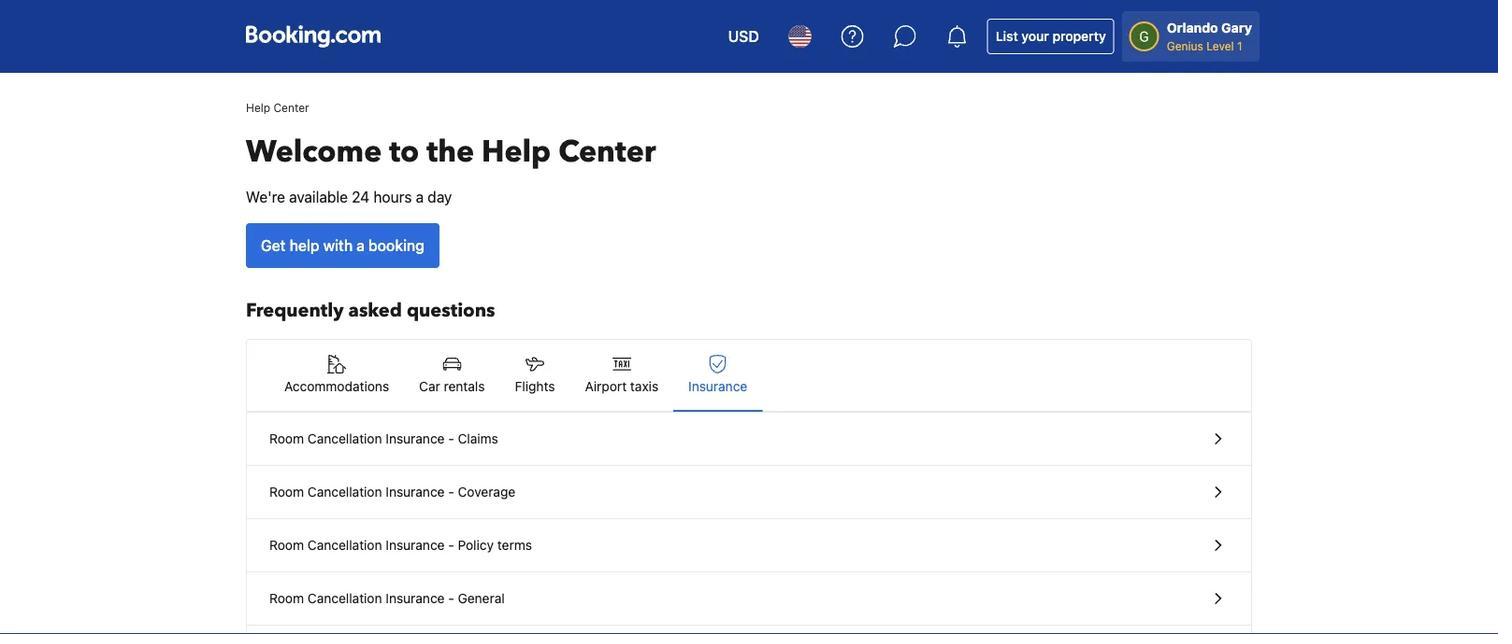 Task type: describe. For each thing, give the bounding box(es) containing it.
list your property
[[996, 29, 1106, 44]]

frequently asked questions
[[246, 298, 495, 324]]

list your property link
[[987, 19, 1114, 54]]

insurance inside tab list
[[688, 379, 747, 395]]

day
[[428, 188, 452, 206]]

- for claims
[[448, 432, 454, 447]]

cancellation for room cancellation insurance - general
[[308, 591, 382, 607]]

airport taxis button
[[570, 340, 673, 411]]

0 vertical spatial help
[[246, 101, 270, 114]]

room cancellation insurance - claims
[[269, 432, 498, 447]]

rentals
[[444, 379, 485, 395]]

room cancellation insurance - coverage button
[[247, 467, 1251, 520]]

room cancellation insurance - policy terms
[[269, 538, 532, 554]]

coverage
[[458, 485, 515, 500]]

insurance button
[[673, 340, 762, 411]]

cancellation for room cancellation insurance - policy terms
[[308, 538, 382, 554]]

level
[[1206, 39, 1234, 52]]

room for room cancellation insurance - coverage
[[269, 485, 304, 500]]

room for room cancellation insurance - claims
[[269, 432, 304, 447]]

1 vertical spatial center
[[558, 132, 656, 173]]

we're
[[246, 188, 285, 206]]

get help with a booking button
[[246, 223, 439, 268]]

gary
[[1221, 20, 1252, 36]]

airport
[[585, 379, 627, 395]]

asked
[[348, 298, 402, 324]]

room for room cancellation insurance - policy terms
[[269, 538, 304, 554]]

airport taxis
[[585, 379, 658, 395]]

cancellation for room cancellation insurance - coverage
[[308, 485, 382, 500]]

cancellation for room cancellation insurance - claims
[[308, 432, 382, 447]]

room for room cancellation insurance - general
[[269, 591, 304, 607]]

accommodations button
[[269, 340, 404, 411]]

a inside "button"
[[356, 237, 365, 255]]

genius
[[1167, 39, 1203, 52]]

orlando gary genius level 1
[[1167, 20, 1252, 52]]

1 horizontal spatial a
[[416, 188, 424, 206]]

get
[[261, 237, 286, 255]]

list
[[996, 29, 1018, 44]]

with
[[323, 237, 353, 255]]

hours
[[374, 188, 412, 206]]

general
[[458, 591, 505, 607]]

welcome
[[246, 132, 382, 173]]

1 horizontal spatial help
[[482, 132, 551, 173]]



Task type: vqa. For each thing, say whether or not it's contained in the screenshot.
However, to the bottom
no



Task type: locate. For each thing, give the bounding box(es) containing it.
- left policy
[[448, 538, 454, 554]]

we're available 24 hours a day
[[246, 188, 452, 206]]

insurance for policy
[[386, 538, 445, 554]]

tab list containing accommodations
[[247, 340, 1251, 413]]

1 room from the top
[[269, 432, 304, 447]]

room cancellation insurance - general
[[269, 591, 505, 607]]

a left "day"
[[416, 188, 424, 206]]

the
[[427, 132, 474, 173]]

accommodations
[[284, 379, 389, 395]]

help
[[246, 101, 270, 114], [482, 132, 551, 173]]

room cancellation insurance - general button
[[247, 573, 1251, 627]]

insurance for coverage
[[386, 485, 445, 500]]

welcome to the help center
[[246, 132, 656, 173]]

your
[[1021, 29, 1049, 44]]

questions
[[407, 298, 495, 324]]

4 - from the top
[[448, 591, 454, 607]]

car rentals button
[[404, 340, 500, 411]]

2 - from the top
[[448, 485, 454, 500]]

2 room from the top
[[269, 485, 304, 500]]

room inside "button"
[[269, 591, 304, 607]]

get help with a booking
[[261, 237, 424, 255]]

insurance
[[688, 379, 747, 395], [386, 432, 445, 447], [386, 485, 445, 500], [386, 538, 445, 554], [386, 591, 445, 607]]

frequently
[[246, 298, 344, 324]]

taxis
[[630, 379, 658, 395]]

usd
[[728, 28, 759, 45]]

booking.com online hotel reservations image
[[246, 25, 381, 48]]

usd button
[[717, 14, 770, 59]]

tab list
[[247, 340, 1251, 413]]

1
[[1237, 39, 1242, 52]]

cancellation inside "button"
[[308, 591, 382, 607]]

3 room from the top
[[269, 538, 304, 554]]

booking
[[368, 237, 424, 255]]

2 cancellation from the top
[[308, 485, 382, 500]]

to
[[389, 132, 419, 173]]

- for general
[[448, 591, 454, 607]]

policy
[[458, 538, 494, 554]]

insurance down car
[[386, 432, 445, 447]]

center
[[274, 101, 309, 114], [558, 132, 656, 173]]

0 horizontal spatial help
[[246, 101, 270, 114]]

insurance for general
[[386, 591, 445, 607]]

- inside "button"
[[448, 591, 454, 607]]

insurance down room cancellation insurance - policy terms at the left bottom
[[386, 591, 445, 607]]

-
[[448, 432, 454, 447], [448, 485, 454, 500], [448, 538, 454, 554], [448, 591, 454, 607]]

insurance up "room cancellation insurance - claims" button
[[688, 379, 747, 395]]

cancellation down room cancellation insurance - policy terms at the left bottom
[[308, 591, 382, 607]]

help right the
[[482, 132, 551, 173]]

4 cancellation from the top
[[308, 591, 382, 607]]

1 vertical spatial a
[[356, 237, 365, 255]]

insurance down room cancellation insurance - coverage
[[386, 538, 445, 554]]

cancellation up room cancellation insurance - general
[[308, 538, 382, 554]]

help center
[[246, 101, 309, 114]]

a right 'with'
[[356, 237, 365, 255]]

property
[[1052, 29, 1106, 44]]

cancellation down room cancellation insurance - claims
[[308, 485, 382, 500]]

0 vertical spatial a
[[416, 188, 424, 206]]

terms
[[497, 538, 532, 554]]

1 horizontal spatial center
[[558, 132, 656, 173]]

available
[[289, 188, 348, 206]]

1 cancellation from the top
[[308, 432, 382, 447]]

1 vertical spatial help
[[482, 132, 551, 173]]

0 horizontal spatial a
[[356, 237, 365, 255]]

claims
[[458, 432, 498, 447]]

car
[[419, 379, 440, 395]]

1 - from the top
[[448, 432, 454, 447]]

4 room from the top
[[269, 591, 304, 607]]

room cancellation insurance - coverage
[[269, 485, 515, 500]]

- left general
[[448, 591, 454, 607]]

cancellation down accommodations
[[308, 432, 382, 447]]

3 - from the top
[[448, 538, 454, 554]]

0 vertical spatial center
[[274, 101, 309, 114]]

- for policy
[[448, 538, 454, 554]]

help up welcome
[[246, 101, 270, 114]]

orlando
[[1167, 20, 1218, 36]]

- for coverage
[[448, 485, 454, 500]]

car rentals
[[419, 379, 485, 395]]

help
[[289, 237, 319, 255]]

insurance for claims
[[386, 432, 445, 447]]

room cancellation insurance - claims button
[[247, 413, 1251, 467]]

insurance up room cancellation insurance - policy terms at the left bottom
[[386, 485, 445, 500]]

room
[[269, 432, 304, 447], [269, 485, 304, 500], [269, 538, 304, 554], [269, 591, 304, 607]]

24
[[352, 188, 370, 206]]

insurance inside "button"
[[386, 591, 445, 607]]

room cancellation insurance - policy terms button
[[247, 520, 1251, 573]]

cancellation
[[308, 432, 382, 447], [308, 485, 382, 500], [308, 538, 382, 554], [308, 591, 382, 607]]

- left claims
[[448, 432, 454, 447]]

a
[[416, 188, 424, 206], [356, 237, 365, 255]]

3 cancellation from the top
[[308, 538, 382, 554]]

flights
[[515, 379, 555, 395]]

0 horizontal spatial center
[[274, 101, 309, 114]]

- left coverage
[[448, 485, 454, 500]]

flights button
[[500, 340, 570, 411]]



